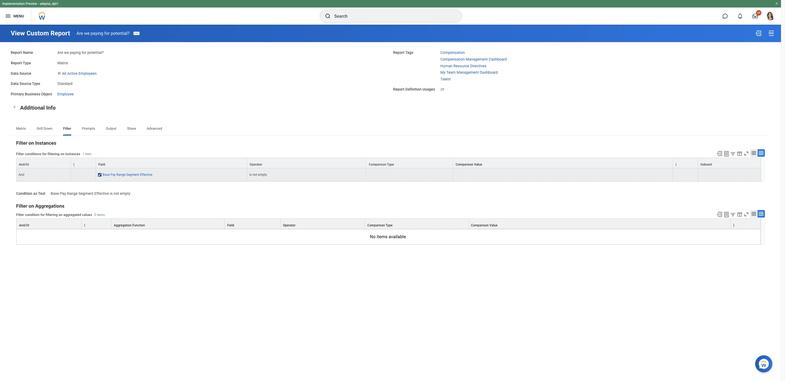 Task type: locate. For each thing, give the bounding box(es) containing it.
profile logan mcneil image
[[766, 12, 775, 22]]

filter left 'conditions'
[[16, 152, 24, 156]]

data down report type
[[11, 71, 19, 76]]

we for report name element
[[64, 50, 69, 55]]

base for base pay range segment effective is not empty
[[51, 192, 59, 196]]

fullscreen image for values
[[744, 212, 749, 218]]

matrix left "drill"
[[16, 127, 26, 131]]

1 horizontal spatial not
[[253, 173, 257, 177]]

0 vertical spatial compensation
[[440, 50, 465, 55]]

data source image
[[57, 71, 61, 76]]

view custom report main content
[[0, 25, 781, 265]]

are up report name element
[[77, 31, 83, 36]]

1 compensation from the top
[[440, 50, 465, 55]]

no items available.
[[370, 235, 407, 240]]

1 vertical spatial (
[[84, 224, 85, 228]]

0 vertical spatial paying
[[91, 31, 103, 36]]

pay up aggregations at the left bottom
[[60, 192, 66, 196]]

0 vertical spatial matrix
[[57, 61, 68, 65]]

0 vertical spatial export to excel image
[[717, 151, 723, 157]]

and/or up and element
[[19, 163, 29, 167]]

implementation
[[2, 2, 25, 6]]

0 vertical spatial field button
[[96, 158, 247, 168]]

fullscreen image right click to view/edit grid preferences image
[[744, 151, 749, 157]]

1 horizontal spatial (
[[84, 224, 85, 228]]

talent link
[[440, 76, 451, 81]]

source down data source
[[19, 82, 31, 86]]

filter on aggregations
[[16, 203, 64, 209]]

1
[[82, 153, 84, 156]]

paying
[[91, 31, 103, 36], [70, 50, 81, 55]]

dashboard
[[489, 57, 507, 61], [480, 70, 498, 75]]

operator inside filter on instances 'group'
[[250, 163, 262, 167]]

are we paying for potential? for report name element
[[57, 50, 104, 55]]

field button
[[96, 158, 247, 168], [225, 219, 280, 229]]

type
[[23, 61, 31, 65], [32, 82, 40, 86], [387, 163, 394, 167], [386, 224, 393, 228]]

1 vertical spatial not
[[114, 192, 119, 196]]

filter for filter on aggregations
[[16, 203, 27, 209]]

0 horizontal spatial paying
[[70, 50, 81, 55]]

1 vertical spatial items
[[377, 235, 388, 240]]

field inside filter on instances 'group'
[[98, 163, 105, 167]]

1 vertical spatial value
[[489, 224, 498, 228]]

and/or for conditions
[[19, 163, 29, 167]]

base
[[103, 173, 110, 177], [51, 192, 59, 196]]

comparison value button
[[453, 158, 673, 168], [469, 219, 731, 229]]

on
[[29, 140, 34, 146], [60, 152, 64, 156], [29, 203, 34, 209], [59, 213, 63, 217]]

1 horizontal spatial paying
[[91, 31, 103, 36]]

paying up report name element
[[91, 31, 103, 36]]

filter inside tab list
[[63, 127, 71, 131]]

for
[[104, 31, 110, 36], [82, 50, 86, 55], [42, 152, 47, 156], [40, 213, 45, 217]]

fullscreen image right click to view/edit grid preferences icon
[[744, 212, 749, 218]]

report up data source
[[11, 61, 22, 65]]

base pay range segment effective
[[103, 173, 152, 177]]

cell
[[71, 169, 96, 182], [366, 169, 453, 182], [453, 169, 673, 182], [673, 169, 698, 182], [698, 169, 761, 182]]

1 horizontal spatial potential?
[[111, 31, 130, 36]]

team
[[446, 70, 456, 75]]

matrix up all
[[57, 61, 68, 65]]

segment for base pay range segment effective
[[126, 173, 139, 177]]

row
[[16, 158, 761, 169], [16, 169, 761, 182], [16, 219, 761, 230]]

paying up all active employees link
[[70, 50, 81, 55]]

1 vertical spatial filtering
[[46, 213, 58, 217]]

1 vertical spatial is
[[110, 192, 113, 196]]

are inside report name element
[[57, 50, 63, 55]]

items right 'no' on the left
[[377, 235, 388, 240]]

0 vertical spatial items
[[97, 213, 105, 217]]

2 export to excel image from the top
[[717, 212, 723, 218]]

data for data source
[[11, 71, 19, 76]]

1 vertical spatial empty
[[120, 192, 130, 196]]

matrix
[[57, 61, 68, 65], [16, 127, 26, 131]]

1 horizontal spatial matrix
[[57, 61, 68, 65]]

report left definition
[[393, 87, 405, 91]]

0 horizontal spatial matrix
[[16, 127, 26, 131]]

0 vertical spatial toolbar
[[714, 149, 765, 158]]

potential?
[[111, 31, 130, 36], [87, 50, 104, 55]]

1 vertical spatial source
[[19, 82, 31, 86]]

tab list inside "view custom report" main content
[[11, 123, 770, 136]]

on up condition
[[29, 203, 34, 209]]

1 vertical spatial field
[[227, 224, 234, 228]]

0 horizontal spatial are
[[57, 50, 63, 55]]

filtering down aggregations at the left bottom
[[46, 213, 58, 217]]

0 horizontal spatial empty
[[120, 192, 130, 196]]

1 toolbar from the top
[[714, 149, 765, 158]]

management
[[466, 57, 488, 61], [457, 70, 479, 75]]

0 vertical spatial fullscreen image
[[744, 151, 749, 157]]

comparison value
[[456, 163, 482, 167], [471, 224, 498, 228]]

compensation up human
[[440, 50, 465, 55]]

0 horizontal spatial )
[[676, 163, 677, 167]]

0 vertical spatial potential?
[[111, 31, 130, 36]]

1 vertical spatial export to excel image
[[717, 212, 723, 218]]

matrix element
[[57, 60, 68, 65]]

1 horizontal spatial value
[[489, 224, 498, 228]]

compensation for compensation management dashboard
[[440, 57, 465, 61]]

33
[[757, 11, 760, 14]]

are we paying for potential? for the are we paying for potential? link
[[77, 31, 130, 36]]

pay inside base pay range segment effective link
[[110, 173, 116, 177]]

filtering for aggregated
[[46, 213, 58, 217]]

we
[[84, 31, 90, 36], [64, 50, 69, 55]]

-
[[38, 2, 39, 6]]

0 vertical spatial segment
[[126, 173, 139, 177]]

all active employees
[[62, 71, 97, 76]]

pay for base pay range segment effective is not empty
[[60, 192, 66, 196]]

29
[[440, 88, 444, 91]]

value
[[474, 163, 482, 167], [489, 224, 498, 228]]

inbox large image
[[753, 13, 758, 19]]

click to view/edit grid preferences image
[[737, 151, 743, 157]]

5 cell from the left
[[698, 169, 761, 182]]

are for report name element
[[57, 50, 63, 55]]

and/or inside filter on instances 'group'
[[19, 163, 29, 167]]

1 vertical spatial ( button
[[82, 219, 111, 229]]

pay right field 'icon'
[[110, 173, 116, 177]]

range
[[117, 173, 126, 177], [67, 192, 78, 196]]

1 horizontal spatial base
[[103, 173, 110, 177]]

1 fullscreen image from the top
[[744, 151, 749, 157]]

1 horizontal spatial are
[[77, 31, 83, 36]]

0 vertical spatial and/or button
[[16, 158, 71, 168]]

base inside base pay range segment effective link
[[103, 173, 110, 177]]

my team management dashboard link
[[440, 69, 498, 75]]

management up directives
[[466, 57, 488, 61]]

notifications large image
[[738, 13, 743, 19]]

export to worksheets image
[[723, 212, 730, 218]]

on left "instances"
[[60, 152, 64, 156]]

0 horizontal spatial range
[[67, 192, 78, 196]]

( button down the '0'
[[82, 219, 111, 229]]

1 vertical spatial are
[[57, 50, 63, 55]]

report up report type
[[11, 50, 22, 55]]

0 vertical spatial value
[[474, 163, 482, 167]]

value inside filter on instances 'group'
[[474, 163, 482, 167]]

text
[[38, 192, 45, 196]]

0 horizontal spatial ) button
[[673, 158, 698, 168]]

0 vertical spatial filtering
[[48, 152, 60, 156]]

filter down condition
[[16, 203, 27, 209]]

Search Workday  search field
[[334, 10, 451, 22]]

)
[[676, 163, 677, 167], [733, 224, 734, 228]]

0 horizontal spatial value
[[474, 163, 482, 167]]

condition as text
[[16, 192, 45, 196]]

0 vertical spatial empty
[[258, 173, 267, 177]]

we up matrix element
[[64, 50, 69, 55]]

adeptai_dpt1
[[40, 2, 58, 6]]

paying inside report name element
[[70, 50, 81, 55]]

and/or button down filter condition for filtering on aggregated values 0 items
[[17, 219, 81, 229]]

1 horizontal spatial operator
[[283, 224, 295, 228]]

base for base pay range segment effective
[[103, 173, 110, 177]]

base right text
[[51, 192, 59, 196]]

1 data from the top
[[11, 71, 19, 76]]

items selected list
[[440, 49, 516, 82]]

and element
[[19, 172, 24, 177]]

0 vertical spatial (
[[73, 163, 74, 167]]

export to excel image left export to worksheets image on the bottom right of page
[[717, 212, 723, 218]]

0 vertical spatial ) button
[[673, 158, 698, 168]]

0 vertical spatial source
[[19, 71, 31, 76]]

base right field 'icon'
[[103, 173, 110, 177]]

1 vertical spatial range
[[67, 192, 78, 196]]

export to excel image
[[717, 151, 723, 157], [717, 212, 723, 218]]

menu banner
[[0, 0, 781, 25]]

1 vertical spatial base
[[51, 192, 59, 196]]

function
[[132, 224, 145, 228]]

0 vertical spatial are
[[77, 31, 83, 36]]

0 vertical spatial pay
[[110, 173, 116, 177]]

1 vertical spatial comparison value
[[471, 224, 498, 228]]

0 horizontal spatial base
[[51, 192, 59, 196]]

compensation
[[440, 50, 465, 55], [440, 57, 465, 61]]

filtering down instances
[[48, 152, 60, 156]]

( button
[[71, 158, 96, 168], [82, 219, 111, 229]]

( button for 1
[[71, 158, 96, 168]]

not inside row
[[253, 173, 257, 177]]

0 vertical spatial and/or
[[19, 163, 29, 167]]

0 vertical spatial field
[[98, 163, 105, 167]]

1 horizontal spatial effective
[[140, 173, 152, 177]]

1 vertical spatial )
[[733, 224, 734, 228]]

33 button
[[749, 10, 761, 22]]

filter
[[63, 127, 71, 131], [16, 140, 27, 146], [16, 152, 24, 156], [16, 203, 27, 209], [16, 213, 24, 217]]

( for aggregated
[[84, 224, 85, 228]]

0 vertical spatial data
[[11, 71, 19, 76]]

effective
[[140, 173, 152, 177], [94, 192, 109, 196]]

0 vertical spatial we
[[84, 31, 90, 36]]

) button down click to view/edit grid preferences icon
[[731, 219, 760, 229]]

filter on instances group
[[16, 140, 765, 197]]

2 toolbar from the top
[[714, 210, 765, 219]]

and/or button
[[16, 158, 71, 168], [17, 219, 81, 229]]

comparison
[[369, 163, 386, 167], [456, 163, 473, 167], [367, 224, 385, 228], [471, 224, 489, 228]]

tab list
[[11, 123, 770, 136]]

compensation for compensation link
[[440, 50, 465, 55]]

instances
[[65, 152, 80, 156]]

) button left the indexed
[[673, 158, 698, 168]]

filter on instances
[[16, 140, 56, 146]]

management down human resource directives
[[457, 70, 479, 75]]

1 vertical spatial management
[[457, 70, 479, 75]]

range for base pay range segment effective
[[117, 173, 126, 177]]

pay
[[110, 173, 116, 177], [60, 192, 66, 196]]

0 vertical spatial )
[[676, 163, 677, 167]]

data
[[11, 71, 19, 76], [11, 82, 19, 86]]

( button down the 1 on the top left
[[71, 158, 96, 168]]

( inside filter on instances 'group'
[[73, 163, 74, 167]]

info
[[46, 105, 56, 111]]

0 horizontal spatial items
[[97, 213, 105, 217]]

0 vertical spatial effective
[[140, 173, 152, 177]]

toolbar
[[714, 149, 765, 158], [714, 210, 765, 219]]

tab list containing matrix
[[11, 123, 770, 136]]

field
[[98, 163, 105, 167], [227, 224, 234, 228]]

0 horizontal spatial we
[[64, 50, 69, 55]]

0 horizontal spatial operator
[[250, 163, 262, 167]]

we inside report name element
[[64, 50, 69, 55]]

data up "primary"
[[11, 82, 19, 86]]

are for the are we paying for potential? link
[[77, 31, 83, 36]]

and/or button down filter conditions for filtering on instances 1 item
[[16, 158, 71, 168]]

effective inside row
[[140, 173, 152, 177]]

comparison value inside filter on instances 'group'
[[456, 163, 482, 167]]

is not empty
[[249, 173, 267, 177]]

are
[[77, 31, 83, 36], [57, 50, 63, 55]]

filter conditions for filtering on instances 1 item
[[16, 152, 91, 156]]

row containing and
[[16, 169, 761, 182]]

2 data from the top
[[11, 82, 19, 86]]

1 vertical spatial matrix
[[16, 127, 26, 131]]

0 vertical spatial comparison value
[[456, 163, 482, 167]]

report for report name
[[11, 50, 22, 55]]

range right field 'icon'
[[117, 173, 126, 177]]

filtering
[[48, 152, 60, 156], [46, 213, 58, 217]]

1 horizontal spatial pay
[[110, 173, 116, 177]]

export to excel image left export to worksheets icon
[[717, 151, 723, 157]]

1 horizontal spatial range
[[117, 173, 126, 177]]

talent
[[440, 77, 451, 81]]

filter right down
[[63, 127, 71, 131]]

items right the '0'
[[97, 213, 105, 217]]

1 vertical spatial operator button
[[280, 219, 365, 229]]

2 source from the top
[[19, 82, 31, 86]]

and/or
[[19, 163, 29, 167], [19, 224, 29, 228]]

are we paying for potential?
[[77, 31, 130, 36], [57, 50, 104, 55]]

and/or down condition
[[19, 224, 29, 228]]

implementation preview -   adeptai_dpt1
[[2, 2, 58, 6]]

1 vertical spatial paying
[[70, 50, 81, 55]]

0 vertical spatial base
[[103, 173, 110, 177]]

filter left condition
[[16, 213, 24, 217]]

potential? inside report name element
[[87, 50, 104, 55]]

value for top comparison value popup button
[[474, 163, 482, 167]]

source up data source type
[[19, 71, 31, 76]]

filter up 'conditions'
[[16, 140, 27, 146]]

export to excel image for values
[[717, 212, 723, 218]]

report left the tags
[[393, 50, 405, 55]]

source
[[19, 71, 31, 76], [19, 82, 31, 86]]

1 vertical spatial and/or
[[19, 224, 29, 228]]

1 horizontal spatial ) button
[[731, 219, 760, 229]]

0 horizontal spatial field
[[98, 163, 105, 167]]

menu
[[13, 14, 24, 18]]

down
[[44, 127, 52, 131]]

1 export to excel image from the top
[[717, 151, 723, 157]]

effective for base pay range segment effective
[[140, 173, 152, 177]]

toolbar inside filter on instances 'group'
[[714, 149, 765, 158]]

( down "instances"
[[73, 163, 74, 167]]

0 horizontal spatial is
[[110, 192, 113, 196]]

0 horizontal spatial potential?
[[87, 50, 104, 55]]

paying for report name element
[[70, 50, 81, 55]]

range for base pay range segment effective is not empty
[[67, 192, 78, 196]]

1 vertical spatial data
[[11, 82, 19, 86]]

filtering inside filter on instances 'group'
[[48, 152, 60, 156]]

filter for filter
[[63, 127, 71, 131]]

range up aggregated
[[67, 192, 78, 196]]

1 vertical spatial pay
[[60, 192, 66, 196]]

we up report name element
[[84, 31, 90, 36]]

custom
[[26, 30, 49, 37]]

1 vertical spatial toolbar
[[714, 210, 765, 219]]

filter for filter on instances
[[16, 140, 27, 146]]

3 cell from the left
[[453, 169, 673, 182]]

1 vertical spatial potential?
[[87, 50, 104, 55]]

2 compensation from the top
[[440, 57, 465, 61]]

range inside base pay range segment effective link
[[117, 173, 126, 177]]

empty inside is not empty element
[[258, 173, 267, 177]]

management inside 'link'
[[457, 70, 479, 75]]

) button
[[673, 158, 698, 168], [731, 219, 760, 229]]

0 vertical spatial operator
[[250, 163, 262, 167]]

0 horizontal spatial segment
[[78, 192, 93, 196]]

usages
[[423, 87, 435, 91]]

data for data source type
[[11, 82, 19, 86]]

0 vertical spatial range
[[117, 173, 126, 177]]

0 vertical spatial not
[[253, 173, 257, 177]]

( down values
[[84, 224, 85, 228]]

are up matrix element
[[57, 50, 63, 55]]

0 vertical spatial comparison type
[[369, 163, 394, 167]]

1 vertical spatial we
[[64, 50, 69, 55]]

is
[[249, 173, 252, 177], [110, 192, 113, 196]]

1 source from the top
[[19, 71, 31, 76]]

fullscreen image inside filter on instances 'group'
[[744, 151, 749, 157]]

29 button
[[440, 87, 445, 92]]

2 fullscreen image from the top
[[744, 212, 749, 218]]

2 cell from the left
[[366, 169, 453, 182]]

0 vertical spatial is
[[249, 173, 252, 177]]

compensation down compensation link
[[440, 57, 465, 61]]

1 vertical spatial dashboard
[[480, 70, 498, 75]]

1 vertical spatial effective
[[94, 192, 109, 196]]

additional info button
[[20, 105, 56, 111]]

( for instances
[[73, 163, 74, 167]]

export to worksheets image
[[723, 151, 730, 157]]

paying for the are we paying for potential? link
[[91, 31, 103, 36]]

fullscreen image
[[744, 151, 749, 157], [744, 212, 749, 218]]

report
[[51, 30, 70, 37], [11, 50, 22, 55], [393, 50, 405, 55], [11, 61, 22, 65], [393, 87, 405, 91]]

0
[[94, 213, 96, 217]]

1 vertical spatial segment
[[78, 192, 93, 196]]



Task type: describe. For each thing, give the bounding box(es) containing it.
indexed button
[[698, 158, 761, 168]]

on left aggregated
[[59, 213, 63, 217]]

base pay range segment effective is not empty
[[51, 192, 130, 196]]

condition
[[16, 192, 32, 196]]

employees
[[78, 71, 97, 76]]

directives
[[470, 64, 487, 68]]

1 vertical spatial comparison type button
[[365, 219, 468, 229]]

compensation link
[[440, 49, 465, 55]]

source for data source
[[19, 71, 31, 76]]

values
[[82, 213, 92, 217]]

item
[[85, 153, 91, 156]]

4 cell from the left
[[673, 169, 698, 182]]

report right custom
[[51, 30, 70, 37]]

for inside filter on instances 'group'
[[42, 152, 47, 156]]

no
[[370, 235, 376, 240]]

0 horizontal spatial not
[[114, 192, 119, 196]]

) inside filter on instances 'group'
[[676, 163, 677, 167]]

tags
[[405, 50, 413, 55]]

are we paying for potential? link
[[77, 31, 130, 36]]

drill
[[37, 127, 43, 131]]

table image
[[751, 211, 757, 217]]

1 vertical spatial comparison value button
[[469, 219, 731, 229]]

report name element
[[57, 47, 104, 55]]

segment for base pay range segment effective is not empty
[[78, 192, 93, 196]]

view printable version (pdf) image
[[768, 30, 775, 37]]

drill down
[[37, 127, 52, 131]]

row for values
[[16, 219, 761, 230]]

all active employees link
[[62, 70, 97, 76]]

data source type
[[11, 82, 40, 86]]

instances
[[35, 140, 56, 146]]

expand table image
[[759, 211, 764, 217]]

row for 1
[[16, 158, 761, 169]]

output
[[106, 127, 116, 131]]

all
[[62, 71, 66, 76]]

employee
[[57, 92, 74, 96]]

toolbar for 1
[[714, 149, 765, 158]]

table image
[[751, 151, 757, 156]]

aggregation
[[114, 224, 132, 228]]

resource
[[454, 64, 469, 68]]

1 vertical spatial ) button
[[731, 219, 760, 229]]

advanced
[[147, 127, 162, 131]]

on up 'conditions'
[[29, 140, 34, 146]]

menu button
[[0, 8, 31, 25]]

comparison type inside filter on instances 'group'
[[369, 163, 394, 167]]

and
[[19, 173, 24, 177]]

pay for base pay range segment effective
[[110, 173, 116, 177]]

1 horizontal spatial )
[[733, 224, 734, 228]]

select to filter grid data image
[[730, 151, 736, 157]]

0 vertical spatial operator button
[[247, 158, 366, 168]]

report for report tags
[[393, 50, 405, 55]]

compensation management dashboard
[[440, 57, 507, 61]]

fullscreen image for 1
[[744, 151, 749, 157]]

prompts
[[82, 127, 95, 131]]

value for bottommost comparison value popup button
[[489, 224, 498, 228]]

1 horizontal spatial field
[[227, 224, 234, 228]]

report for report type
[[11, 61, 22, 65]]

my
[[440, 70, 445, 75]]

condition
[[25, 213, 40, 217]]

filter condition for filtering on aggregated values 0 items
[[16, 213, 105, 217]]

0 vertical spatial dashboard
[[489, 57, 507, 61]]

toolbar for values
[[714, 210, 765, 219]]

1 horizontal spatial items
[[377, 235, 388, 240]]

report definition usages
[[393, 87, 435, 91]]

effective for base pay range segment effective is not empty
[[94, 192, 109, 196]]

justify image
[[5, 13, 11, 19]]

report tags
[[393, 50, 413, 55]]

is not empty element
[[249, 172, 267, 177]]

aggregation function
[[114, 224, 145, 228]]

data source type element
[[57, 78, 72, 86]]

base pay range segment effective link
[[103, 172, 152, 177]]

filter for filter conditions for filtering on instances 1 item
[[16, 152, 24, 156]]

field image
[[98, 173, 101, 177]]

preview
[[26, 2, 37, 6]]

view
[[11, 30, 25, 37]]

search image
[[325, 13, 331, 19]]

object
[[41, 92, 52, 96]]

1 vertical spatial comparison type
[[367, 224, 393, 228]]

expand table image
[[759, 151, 764, 156]]

primary
[[11, 92, 24, 96]]

for inside report name element
[[82, 50, 86, 55]]

filter on instances button
[[16, 140, 56, 146]]

definition
[[405, 87, 422, 91]]

share
[[127, 127, 136, 131]]

potential? for report name element
[[87, 50, 104, 55]]

and/or button for conditions
[[16, 158, 71, 168]]

compensation management dashboard link
[[440, 56, 507, 61]]

conditions
[[25, 152, 41, 156]]

human resource directives link
[[440, 63, 487, 68]]

aggregation function button
[[111, 219, 225, 229]]

name
[[23, 50, 33, 55]]

and/or for condition
[[19, 224, 29, 228]]

we for the are we paying for potential? link
[[84, 31, 90, 36]]

dashboard inside 'link'
[[480, 70, 498, 75]]

indexed
[[701, 163, 712, 167]]

0 vertical spatial comparison type button
[[366, 158, 453, 168]]

business
[[25, 92, 40, 96]]

aggregated
[[63, 213, 81, 217]]

report name
[[11, 50, 33, 55]]

select to filter grid data image
[[730, 212, 736, 218]]

report for report definition usages
[[393, 87, 405, 91]]

( button for values
[[82, 219, 111, 229]]

items inside filter condition for filtering on aggregated values 0 items
[[97, 213, 105, 217]]

additional info
[[20, 105, 56, 111]]

primary business object
[[11, 92, 52, 96]]

0 vertical spatial comparison value button
[[453, 158, 673, 168]]

report type
[[11, 61, 31, 65]]

aggregations
[[35, 203, 64, 209]]

as
[[33, 192, 37, 196]]

export to excel image
[[755, 30, 762, 37]]

click to view/edit grid preferences image
[[737, 212, 743, 218]]

filter for filter condition for filtering on aggregated values 0 items
[[16, 213, 24, 217]]

active
[[67, 71, 78, 76]]

employee link
[[57, 91, 74, 96]]

1 cell from the left
[[71, 169, 96, 182]]

additional
[[20, 105, 45, 111]]

my team management dashboard
[[440, 70, 498, 75]]

1 vertical spatial field button
[[225, 219, 280, 229]]

filtering for instances
[[48, 152, 60, 156]]

potential? for the are we paying for potential? link
[[111, 31, 130, 36]]

and/or button for condition
[[17, 219, 81, 229]]

standard
[[57, 82, 72, 86]]

data source
[[11, 71, 31, 76]]

0 vertical spatial management
[[466, 57, 488, 61]]

chevron down image
[[13, 104, 16, 110]]

view custom report
[[11, 30, 70, 37]]

source for data source type
[[19, 82, 31, 86]]

human
[[440, 64, 453, 68]]

available.
[[389, 235, 407, 240]]

type inside filter on instances 'group'
[[387, 163, 394, 167]]

is inside is not empty element
[[249, 173, 252, 177]]

close environment banner image
[[775, 2, 778, 5]]

export to excel image for 1
[[717, 151, 723, 157]]

human resource directives
[[440, 64, 487, 68]]



Task type: vqa. For each thing, say whether or not it's contained in the screenshot.
fourth cell
yes



